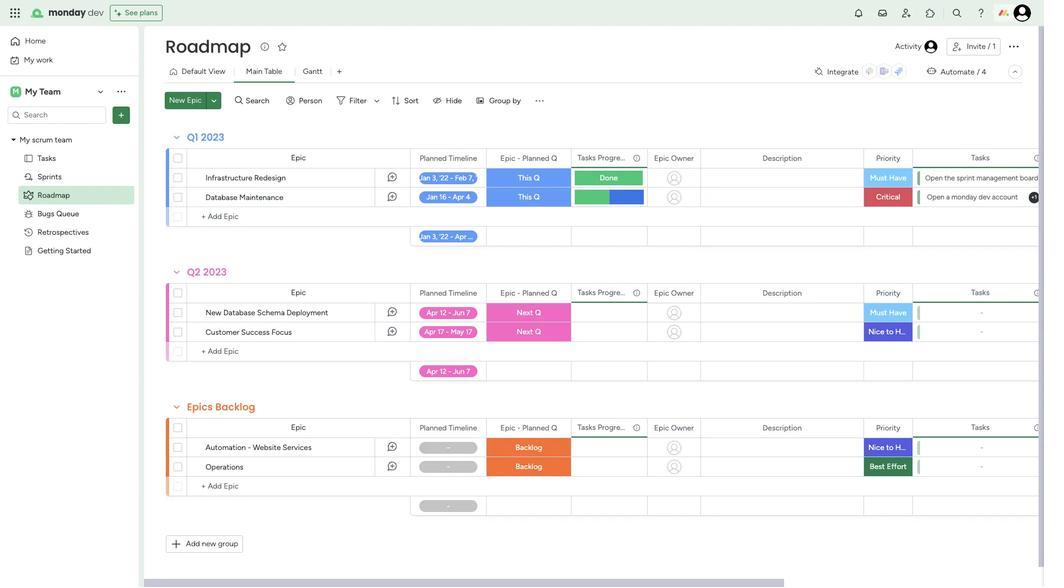 Task type: locate. For each thing, give the bounding box(es) containing it.
0 vertical spatial public board image
[[23, 153, 34, 163]]

q1
[[187, 131, 198, 144]]

0 vertical spatial description field
[[760, 153, 805, 165]]

1 vertical spatial progress
[[598, 288, 628, 297]]

0 vertical spatial epic - planned q
[[501, 154, 557, 163]]

group
[[218, 540, 238, 549]]

roadmap down sprints at left
[[38, 191, 70, 200]]

1 vertical spatial 2023
[[203, 265, 227, 279]]

1 priority field from the top
[[874, 153, 903, 165]]

2 vertical spatial tasks progress
[[578, 423, 628, 432]]

filter
[[350, 96, 367, 105]]

0 vertical spatial planned timeline
[[420, 154, 477, 163]]

3 planned timeline from the top
[[420, 423, 477, 433]]

public board image for getting started
[[23, 246, 34, 256]]

2 next q from the top
[[517, 327, 541, 337]]

my left work
[[24, 55, 34, 64]]

1 vertical spatial description
[[763, 289, 802, 298]]

0 vertical spatial planned timeline field
[[417, 153, 480, 165]]

2 column information image from the top
[[1033, 423, 1042, 432]]

redesign
[[254, 174, 286, 183]]

1 vertical spatial planned timeline field
[[417, 287, 480, 299]]

0 vertical spatial monday
[[48, 7, 86, 19]]

Planned Timeline field
[[417, 153, 480, 165], [417, 287, 480, 299], [417, 422, 480, 434]]

+ Add Epic text field
[[193, 210, 405, 224]]

1 vertical spatial description field
[[760, 287, 805, 299]]

public board image left getting
[[23, 246, 34, 256]]

2 vertical spatial tasks progress field
[[575, 422, 630, 434]]

2 vertical spatial epic - planned q
[[501, 423, 557, 433]]

automation - website services
[[206, 443, 312, 453]]

1 epic - planned q from the top
[[501, 154, 557, 163]]

2 + add epic text field from the top
[[193, 480, 405, 493]]

1 vertical spatial this
[[518, 193, 532, 202]]

2 epic owner from the top
[[654, 289, 694, 298]]

angle down image
[[211, 97, 217, 105]]

1 horizontal spatial /
[[988, 42, 991, 51]]

2 vertical spatial description field
[[760, 422, 805, 434]]

1 vertical spatial backlog
[[515, 443, 542, 453]]

-
[[517, 154, 521, 163], [517, 289, 521, 298], [981, 309, 984, 317], [981, 328, 984, 336], [517, 423, 521, 433], [248, 443, 251, 453], [981, 444, 984, 452], [981, 463, 984, 471]]

1 horizontal spatial roadmap
[[165, 34, 251, 59]]

/ left 1 at the right of the page
[[988, 42, 991, 51]]

1 vertical spatial dev
[[979, 193, 991, 201]]

0 vertical spatial database
[[206, 193, 238, 202]]

2023 right q1
[[201, 131, 225, 144]]

0 vertical spatial nice
[[869, 327, 885, 337]]

1 epic owner from the top
[[654, 154, 694, 163]]

Tasks Progress field
[[575, 152, 630, 164], [575, 287, 630, 299], [575, 422, 630, 434]]

caret down image
[[11, 136, 16, 144]]

1 vertical spatial to
[[886, 443, 894, 453]]

2 tasks progress field from the top
[[575, 287, 630, 299]]

2 vertical spatial planned timeline field
[[417, 422, 480, 434]]

1 next from the top
[[517, 308, 533, 318]]

this
[[518, 174, 532, 183], [518, 193, 532, 202]]

+ add epic text field down focus
[[193, 345, 405, 358]]

public board image
[[23, 153, 34, 163], [23, 246, 34, 256]]

column information image
[[1033, 289, 1042, 297], [1033, 423, 1042, 432]]

group
[[489, 96, 511, 105]]

priority field for q2 2023
[[874, 287, 903, 299]]

3 progress from the top
[[598, 423, 628, 432]]

open a monday dev account
[[927, 193, 1018, 201]]

maintenance
[[239, 193, 283, 202]]

list box
[[0, 128, 139, 407]]

2 vertical spatial epic - planned q field
[[498, 422, 560, 434]]

2 epic owner field from the top
[[652, 287, 697, 299]]

roadmap up default view on the top of the page
[[165, 34, 251, 59]]

1 vertical spatial new
[[206, 308, 222, 318]]

0 vertical spatial open
[[925, 174, 943, 182]]

1 owner from the top
[[671, 154, 694, 163]]

epic owner
[[654, 154, 694, 163], [654, 289, 694, 298], [654, 423, 694, 433]]

0 vertical spatial tasks progress
[[578, 153, 628, 162]]

3 epic owner from the top
[[654, 423, 694, 433]]

add new group
[[186, 540, 238, 549]]

1 vertical spatial priority
[[876, 289, 901, 298]]

by
[[513, 96, 521, 105]]

activity
[[895, 42, 922, 51]]

/
[[988, 42, 991, 51], [977, 67, 980, 76]]

0 vertical spatial + add epic text field
[[193, 345, 405, 358]]

0 vertical spatial backlog
[[215, 400, 255, 414]]

focus
[[272, 328, 292, 337]]

0 vertical spatial next
[[517, 308, 533, 318]]

0 vertical spatial my
[[24, 55, 34, 64]]

0 vertical spatial timeline
[[449, 154, 477, 163]]

my for my team
[[25, 86, 37, 97]]

0 vertical spatial priority field
[[874, 153, 903, 165]]

2 vertical spatial epic owner
[[654, 423, 694, 433]]

2 epic - planned q from the top
[[501, 289, 557, 298]]

1 vertical spatial tasks progress field
[[575, 287, 630, 299]]

monday right a
[[952, 193, 977, 201]]

q
[[551, 154, 557, 163], [534, 174, 540, 183], [534, 193, 540, 202], [551, 289, 557, 298], [535, 308, 541, 318], [535, 327, 541, 337], [551, 423, 557, 433]]

to
[[886, 327, 894, 337], [886, 443, 894, 453]]

1 vertical spatial owner
[[671, 289, 694, 298]]

0 vertical spatial tasks progress field
[[575, 152, 630, 164]]

0 horizontal spatial new
[[169, 96, 185, 105]]

operations
[[206, 463, 243, 472]]

Q1 2023 field
[[184, 131, 227, 145]]

1 vertical spatial nice to have
[[869, 443, 913, 453]]

2 vertical spatial priority
[[876, 423, 901, 433]]

next q
[[517, 308, 541, 318], [517, 327, 541, 337]]

2 owner from the top
[[671, 289, 694, 298]]

2023 right q2
[[203, 265, 227, 279]]

epic
[[187, 96, 202, 105], [291, 153, 306, 163], [501, 154, 515, 163], [654, 154, 669, 163], [291, 288, 306, 298], [501, 289, 515, 298], [654, 289, 669, 298], [291, 423, 306, 432], [501, 423, 515, 433], [654, 423, 669, 433]]

tasks progress field for epics backlog
[[575, 422, 630, 434]]

Epic - Planned Q field
[[498, 153, 560, 165], [498, 287, 560, 299], [498, 422, 560, 434]]

0 vertical spatial owner
[[671, 154, 694, 163]]

0 vertical spatial 2023
[[201, 131, 225, 144]]

my for my work
[[24, 55, 34, 64]]

Description field
[[760, 153, 805, 165], [760, 287, 805, 299], [760, 422, 805, 434]]

open left a
[[927, 193, 945, 201]]

backlog inside field
[[215, 400, 255, 414]]

2 priority field from the top
[[874, 287, 903, 299]]

my inside button
[[24, 55, 34, 64]]

my inside list box
[[20, 135, 30, 144]]

roadmap
[[165, 34, 251, 59], [38, 191, 70, 200]]

arrow down image
[[370, 94, 384, 107]]

new for new database schema deployment
[[206, 308, 222, 318]]

2 this from the top
[[518, 193, 532, 202]]

2 public board image from the top
[[23, 246, 34, 256]]

tasks inside list box
[[38, 154, 56, 163]]

list box containing my scrum team
[[0, 128, 139, 407]]

1 nice to have from the top
[[869, 327, 913, 337]]

q2
[[187, 265, 201, 279]]

1 vertical spatial column information image
[[1033, 423, 1042, 432]]

new
[[169, 96, 185, 105], [206, 308, 222, 318]]

automate
[[941, 67, 975, 76]]

epic owner for second epic owner field
[[654, 289, 694, 298]]

Search field
[[243, 93, 276, 108]]

group by
[[489, 96, 521, 105]]

1 horizontal spatial dev
[[979, 193, 991, 201]]

2 to from the top
[[886, 443, 894, 453]]

table
[[264, 67, 282, 76]]

1 tasks progress from the top
[[578, 153, 628, 162]]

Epic Owner field
[[652, 153, 697, 165], [652, 287, 697, 299], [652, 422, 697, 434]]

1 priority from the top
[[876, 154, 901, 163]]

apps image
[[925, 8, 936, 18]]

my
[[24, 55, 34, 64], [25, 86, 37, 97], [20, 135, 30, 144]]

Tasks field
[[969, 152, 993, 164], [969, 287, 993, 299], [969, 422, 993, 434]]

1 vertical spatial public board image
[[23, 246, 34, 256]]

2023 for q2 2023
[[203, 265, 227, 279]]

monday up home button
[[48, 7, 86, 19]]

3 tasks progress from the top
[[578, 423, 628, 432]]

epic inside button
[[187, 96, 202, 105]]

0 vertical spatial progress
[[598, 153, 628, 162]]

website
[[253, 443, 281, 453]]

new inside button
[[169, 96, 185, 105]]

Search in workspace field
[[23, 109, 91, 121]]

0 vertical spatial epic - planned q field
[[498, 153, 560, 165]]

1 vertical spatial next
[[517, 327, 533, 337]]

see plans button
[[110, 5, 163, 21]]

0 vertical spatial priority
[[876, 154, 901, 163]]

1 vertical spatial epic - planned q
[[501, 289, 557, 298]]

2 vertical spatial my
[[20, 135, 30, 144]]

nice
[[869, 327, 885, 337], [869, 443, 885, 453]]

public board image down scrum
[[23, 153, 34, 163]]

epics backlog
[[187, 400, 255, 414]]

/ inside button
[[988, 42, 991, 51]]

1 vertical spatial open
[[927, 193, 945, 201]]

/ for 1
[[988, 42, 991, 51]]

2 must have from the top
[[870, 308, 907, 318]]

timeline
[[449, 154, 477, 163], [449, 289, 477, 298], [449, 423, 477, 433]]

1 vertical spatial nice
[[869, 443, 885, 453]]

1 vertical spatial epic owner field
[[652, 287, 697, 299]]

have
[[889, 174, 907, 183], [889, 308, 907, 318], [896, 327, 913, 337], [896, 443, 913, 453]]

main table
[[246, 67, 282, 76]]

0 vertical spatial this q
[[518, 174, 540, 183]]

open
[[925, 174, 943, 182], [927, 193, 945, 201]]

3 owner from the top
[[671, 423, 694, 433]]

0 vertical spatial tasks field
[[969, 152, 993, 164]]

1 planned timeline from the top
[[420, 154, 477, 163]]

1 vertical spatial must have
[[870, 308, 907, 318]]

0 vertical spatial epic owner field
[[652, 153, 697, 165]]

0 horizontal spatial monday
[[48, 7, 86, 19]]

2 vertical spatial planned timeline
[[420, 423, 477, 433]]

workspace selection element
[[10, 85, 62, 98]]

backlog
[[215, 400, 255, 414], [515, 443, 542, 453], [515, 462, 542, 472]]

1 horizontal spatial new
[[206, 308, 222, 318]]

0 vertical spatial nice to have
[[869, 327, 913, 337]]

0 vertical spatial this
[[518, 174, 532, 183]]

options image
[[1007, 40, 1020, 53]]

1 timeline from the top
[[449, 154, 477, 163]]

planned
[[420, 154, 447, 163], [522, 154, 550, 163], [420, 289, 447, 298], [522, 289, 550, 298], [420, 423, 447, 433], [522, 423, 550, 433]]

tasks progress for q2 2023
[[578, 288, 628, 297]]

+ add epic text field down services
[[193, 480, 405, 493]]

bugs
[[38, 209, 54, 218]]

1 vertical spatial my
[[25, 86, 37, 97]]

1 vertical spatial epic - planned q field
[[498, 287, 560, 299]]

3 tasks progress field from the top
[[575, 422, 630, 434]]

2 vertical spatial tasks field
[[969, 422, 993, 434]]

my inside workspace selection element
[[25, 86, 37, 97]]

dev down open the sprint management board
[[979, 193, 991, 201]]

1 vertical spatial monday
[[952, 193, 977, 201]]

tasks progress for epics backlog
[[578, 423, 628, 432]]

1 this from the top
[[518, 174, 532, 183]]

1 tasks field from the top
[[969, 152, 993, 164]]

2 vertical spatial progress
[[598, 423, 628, 432]]

dev left "see"
[[88, 7, 104, 19]]

0 vertical spatial column information image
[[1033, 289, 1042, 297]]

1 public board image from the top
[[23, 153, 34, 163]]

2 vertical spatial priority field
[[874, 422, 903, 434]]

2 planned timeline from the top
[[420, 289, 477, 298]]

1 vertical spatial this q
[[518, 193, 540, 202]]

my right workspace icon
[[25, 86, 37, 97]]

hide button
[[429, 92, 469, 109]]

option
[[0, 130, 139, 132]]

database down infrastructure
[[206, 193, 238, 202]]

1 vertical spatial must
[[870, 308, 887, 318]]

2 vertical spatial owner
[[671, 423, 694, 433]]

new for new epic
[[169, 96, 185, 105]]

timeline for 1st planned timeline field from the top
[[449, 154, 477, 163]]

next
[[517, 308, 533, 318], [517, 327, 533, 337]]

3 planned timeline field from the top
[[417, 422, 480, 434]]

team
[[55, 135, 72, 144]]

2023 for q1 2023
[[201, 131, 225, 144]]

0 vertical spatial must have
[[870, 174, 907, 183]]

2 priority from the top
[[876, 289, 901, 298]]

1 horizontal spatial monday
[[952, 193, 977, 201]]

dev
[[88, 7, 104, 19], [979, 193, 991, 201]]

2 tasks progress from the top
[[578, 288, 628, 297]]

2 this q from the top
[[518, 193, 540, 202]]

owner for 1st epic owner field from the top of the page
[[671, 154, 694, 163]]

0 vertical spatial next q
[[517, 308, 541, 318]]

1 epic - planned q field from the top
[[498, 153, 560, 165]]

options image
[[116, 110, 127, 120]]

sort
[[404, 96, 419, 105]]

select product image
[[10, 8, 21, 18]]

/ left 4
[[977, 67, 980, 76]]

invite / 1 button
[[947, 38, 1001, 55]]

open left the at the top
[[925, 174, 943, 182]]

new up 'customer'
[[206, 308, 222, 318]]

effort
[[887, 462, 907, 472]]

3 epic - planned q field from the top
[[498, 422, 560, 434]]

q2 2023
[[187, 265, 227, 279]]

0 vertical spatial new
[[169, 96, 185, 105]]

must have
[[870, 174, 907, 183], [870, 308, 907, 318]]

4
[[982, 67, 987, 76]]

this for maintenance
[[518, 193, 532, 202]]

1 progress from the top
[[598, 153, 628, 162]]

0 vertical spatial epic owner
[[654, 154, 694, 163]]

1 vertical spatial priority field
[[874, 287, 903, 299]]

1 vertical spatial tasks field
[[969, 287, 993, 299]]

3 timeline from the top
[[449, 423, 477, 433]]

2023
[[201, 131, 225, 144], [203, 265, 227, 279]]

2 timeline from the top
[[449, 289, 477, 298]]

Priority field
[[874, 153, 903, 165], [874, 287, 903, 299], [874, 422, 903, 434]]

1 epic owner field from the top
[[652, 153, 697, 165]]

0 vertical spatial description
[[763, 154, 802, 163]]

3 epic - planned q from the top
[[501, 423, 557, 433]]

2 vertical spatial backlog
[[515, 462, 542, 472]]

1 description field from the top
[[760, 153, 805, 165]]

0 vertical spatial must
[[870, 174, 887, 183]]

Epics Backlog field
[[184, 400, 258, 414]]

3 priority from the top
[[876, 423, 901, 433]]

my right the caret down icon
[[20, 135, 30, 144]]

best
[[870, 462, 885, 472]]

+ Add Epic text field
[[193, 345, 405, 358], [193, 480, 405, 493]]

1 this q from the top
[[518, 174, 540, 183]]

0 vertical spatial /
[[988, 42, 991, 51]]

collapse board header image
[[1011, 67, 1020, 76]]

1 vertical spatial /
[[977, 67, 980, 76]]

1 vertical spatial planned timeline
[[420, 289, 477, 298]]

database up customer success focus
[[223, 308, 255, 318]]

column information image
[[633, 154, 641, 162], [1033, 154, 1042, 162], [633, 289, 641, 297], [633, 423, 641, 432]]

must
[[870, 174, 887, 183], [870, 308, 887, 318]]

1 must have from the top
[[870, 174, 907, 183]]

1 vertical spatial next q
[[517, 327, 541, 337]]

2 progress from the top
[[598, 288, 628, 297]]

2 planned timeline field from the top
[[417, 287, 480, 299]]

this for redesign
[[518, 174, 532, 183]]

priority
[[876, 154, 901, 163], [876, 289, 901, 298], [876, 423, 901, 433]]

priority for q2 2023
[[876, 289, 901, 298]]

1 vertical spatial epic owner
[[654, 289, 694, 298]]

plans
[[140, 8, 158, 17]]

2 next from the top
[[517, 327, 533, 337]]

2 vertical spatial timeline
[[449, 423, 477, 433]]

0 horizontal spatial /
[[977, 67, 980, 76]]

1 vertical spatial timeline
[[449, 289, 477, 298]]

1 vertical spatial roadmap
[[38, 191, 70, 200]]

customer
[[206, 328, 239, 337]]

show board description image
[[258, 41, 272, 52]]

0 vertical spatial to
[[886, 327, 894, 337]]

2 description from the top
[[763, 289, 802, 298]]

infrastructure
[[206, 174, 252, 183]]

tasks
[[578, 153, 596, 162], [971, 153, 990, 162], [38, 154, 56, 163], [578, 288, 596, 297], [971, 288, 990, 297], [578, 423, 596, 432], [971, 423, 990, 432]]

new down the 'default'
[[169, 96, 185, 105]]

2 vertical spatial epic owner field
[[652, 422, 697, 434]]

2 tasks field from the top
[[969, 287, 993, 299]]

1 next q from the top
[[517, 308, 541, 318]]

sort button
[[387, 92, 425, 109]]

success
[[241, 328, 270, 337]]

1 + add epic text field from the top
[[193, 345, 405, 358]]

1 description from the top
[[763, 154, 802, 163]]

Roadmap field
[[163, 34, 254, 59]]



Task type: vqa. For each thing, say whether or not it's contained in the screenshot.
top the Planned Timeline FIELD
yes



Task type: describe. For each thing, give the bounding box(es) containing it.
my team
[[25, 86, 61, 97]]

0 vertical spatial roadmap
[[165, 34, 251, 59]]

0 horizontal spatial roadmap
[[38, 191, 70, 200]]

hide
[[446, 96, 462, 105]]

main
[[246, 67, 262, 76]]

retrospectives
[[38, 228, 89, 237]]

sprint
[[957, 174, 975, 182]]

getting started
[[38, 246, 91, 255]]

progress for q2 2023
[[598, 288, 628, 297]]

3 tasks field from the top
[[969, 422, 993, 434]]

add to favorites image
[[277, 41, 288, 52]]

my work button
[[7, 51, 117, 69]]

gantt
[[303, 67, 323, 76]]

home button
[[7, 33, 117, 50]]

database maintenance
[[206, 193, 283, 202]]

my scrum team
[[20, 135, 72, 144]]

see
[[125, 8, 138, 17]]

1
[[993, 42, 996, 51]]

1 vertical spatial database
[[223, 308, 255, 318]]

team
[[39, 86, 61, 97]]

my work
[[24, 55, 53, 64]]

1 must from the top
[[870, 174, 887, 183]]

3 description field from the top
[[760, 422, 805, 434]]

3 description from the top
[[763, 423, 802, 433]]

autopilot image
[[927, 64, 937, 78]]

1 to from the top
[[886, 327, 894, 337]]

open the sprint management board
[[925, 174, 1039, 182]]

epic owner for 1st epic owner field from the top of the page
[[654, 154, 694, 163]]

account
[[992, 193, 1018, 201]]

started
[[66, 246, 91, 255]]

customer success focus
[[206, 328, 292, 337]]

m
[[13, 87, 19, 96]]

workspace image
[[10, 86, 21, 98]]

infrastructure redesign
[[206, 174, 286, 183]]

default view
[[182, 67, 225, 76]]

this q for infrastructure redesign
[[518, 174, 540, 183]]

done
[[600, 173, 618, 182]]

open for open the sprint management board
[[925, 174, 943, 182]]

tasks field for q2 2023
[[969, 287, 993, 299]]

planned timeline for first planned timeline field from the bottom
[[420, 423, 477, 433]]

1 column information image from the top
[[1033, 289, 1042, 297]]

monday dev
[[48, 7, 104, 19]]

getting
[[38, 246, 64, 255]]

invite
[[967, 42, 986, 51]]

new epic
[[169, 96, 202, 105]]

the
[[945, 174, 955, 182]]

schema
[[257, 308, 285, 318]]

3 epic owner field from the top
[[652, 422, 697, 434]]

2 nice from the top
[[869, 443, 885, 453]]

add new group button
[[166, 536, 243, 553]]

priority for q1 2023
[[876, 154, 901, 163]]

1 planned timeline field from the top
[[417, 153, 480, 165]]

planned timeline for 2nd planned timeline field from the bottom of the page
[[420, 289, 477, 298]]

invite / 1
[[967, 42, 996, 51]]

planned timeline for 1st planned timeline field from the top
[[420, 154, 477, 163]]

owner for 1st epic owner field from the bottom of the page
[[671, 423, 694, 433]]

add
[[186, 540, 200, 549]]

notifications image
[[853, 8, 864, 18]]

menu image
[[534, 95, 545, 106]]

board
[[1020, 174, 1039, 182]]

search everything image
[[952, 8, 963, 18]]

v2 search image
[[235, 95, 243, 107]]

services
[[283, 443, 312, 453]]

owner for second epic owner field
[[671, 289, 694, 298]]

progress for epics backlog
[[598, 423, 628, 432]]

2 description field from the top
[[760, 287, 805, 299]]

priority field for q1 2023
[[874, 153, 903, 165]]

public board image for tasks
[[23, 153, 34, 163]]

bugs queue
[[38, 209, 79, 218]]

activity button
[[891, 38, 943, 55]]

new
[[202, 540, 216, 549]]

timeline for first planned timeline field from the bottom
[[449, 423, 477, 433]]

/ for 4
[[977, 67, 980, 76]]

see plans
[[125, 8, 158, 17]]

gantt button
[[295, 63, 331, 80]]

my for my scrum team
[[20, 135, 30, 144]]

timeline for 2nd planned timeline field from the bottom of the page
[[449, 289, 477, 298]]

q1 2023
[[187, 131, 225, 144]]

inbox image
[[877, 8, 888, 18]]

new epic button
[[165, 92, 206, 109]]

Q2 2023 field
[[184, 265, 229, 280]]

1 tasks progress field from the top
[[575, 152, 630, 164]]

a
[[946, 193, 950, 201]]

invite members image
[[901, 8, 912, 18]]

default view button
[[165, 63, 234, 80]]

integrate
[[827, 67, 859, 76]]

new database schema deployment
[[206, 308, 328, 318]]

epic owner for 1st epic owner field from the bottom of the page
[[654, 423, 694, 433]]

workspace options image
[[116, 86, 127, 97]]

home
[[25, 36, 46, 46]]

person button
[[282, 92, 329, 109]]

work
[[36, 55, 53, 64]]

2 epic - planned q field from the top
[[498, 287, 560, 299]]

automation
[[206, 443, 246, 453]]

group by button
[[472, 92, 528, 109]]

3 priority field from the top
[[874, 422, 903, 434]]

0 vertical spatial dev
[[88, 7, 104, 19]]

main table button
[[234, 63, 295, 80]]

queue
[[56, 209, 79, 218]]

deployment
[[287, 308, 328, 318]]

sprints
[[38, 172, 62, 181]]

this q for database maintenance
[[518, 193, 540, 202]]

maria williams image
[[1014, 4, 1031, 22]]

tasks progress field for q2 2023
[[575, 287, 630, 299]]

default
[[182, 67, 207, 76]]

best effort
[[870, 462, 907, 472]]

1 nice from the top
[[869, 327, 885, 337]]

filter button
[[332, 92, 384, 109]]

scrum
[[32, 135, 53, 144]]

automate / 4
[[941, 67, 987, 76]]

open for open a monday dev account
[[927, 193, 945, 201]]

person
[[299, 96, 322, 105]]

dapulse integrations image
[[815, 68, 823, 76]]

add view image
[[337, 68, 342, 76]]

2 nice to have from the top
[[869, 443, 913, 453]]

epics
[[187, 400, 213, 414]]

2 must from the top
[[870, 308, 887, 318]]

help image
[[976, 8, 987, 18]]

tasks field for q1 2023
[[969, 152, 993, 164]]

critical
[[876, 193, 901, 202]]

management
[[977, 174, 1018, 182]]

view
[[208, 67, 225, 76]]



